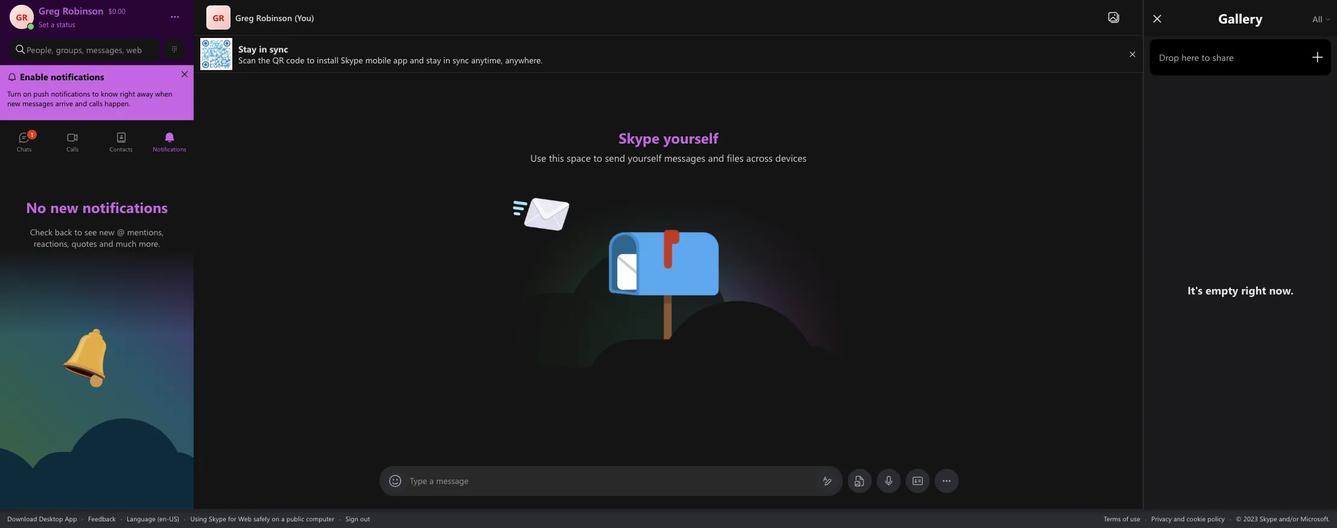 Task type: locate. For each thing, give the bounding box(es) containing it.
web
[[238, 514, 252, 523]]

for
[[228, 514, 236, 523]]

download desktop app link
[[7, 514, 77, 523]]

and
[[1174, 514, 1185, 523]]

terms
[[1104, 514, 1121, 523]]

terms of use link
[[1104, 514, 1141, 523]]

privacy and cookie policy link
[[1152, 514, 1226, 523]]

a for status
[[51, 19, 54, 29]]

language (en-us) link
[[127, 514, 179, 523]]

1 vertical spatial a
[[430, 475, 434, 487]]

download
[[7, 514, 37, 523]]

tab list
[[0, 127, 194, 160]]

messages,
[[86, 44, 124, 55]]

a right type
[[430, 475, 434, 487]]

status
[[56, 19, 75, 29]]

type
[[410, 475, 427, 487]]

a right on
[[281, 514, 285, 523]]

type a message
[[410, 475, 469, 487]]

on
[[272, 514, 280, 523]]

a inside button
[[51, 19, 54, 29]]

set
[[39, 19, 49, 29]]

message
[[436, 475, 469, 487]]

sign
[[346, 514, 358, 523]]

2 vertical spatial a
[[281, 514, 285, 523]]

privacy and cookie policy
[[1152, 514, 1226, 523]]

terms of use
[[1104, 514, 1141, 523]]

a
[[51, 19, 54, 29], [430, 475, 434, 487], [281, 514, 285, 523]]

sign out link
[[346, 514, 370, 523]]

(en-
[[157, 514, 169, 523]]

people, groups, messages, web button
[[10, 39, 160, 60]]

set a status button
[[39, 17, 158, 29]]

a right set
[[51, 19, 54, 29]]

0 horizontal spatial a
[[51, 19, 54, 29]]

Type a message text field
[[411, 475, 813, 488]]

out
[[360, 514, 370, 523]]

using skype for web safely on a public computer
[[190, 514, 335, 523]]

0 vertical spatial a
[[51, 19, 54, 29]]

of
[[1123, 514, 1129, 523]]

2 horizontal spatial a
[[430, 475, 434, 487]]

computer
[[306, 514, 335, 523]]



Task type: vqa. For each thing, say whether or not it's contained in the screenshot.
try switching accounts if you do not see your contacts or conversation history. learn more
no



Task type: describe. For each thing, give the bounding box(es) containing it.
public
[[287, 514, 304, 523]]

web
[[126, 44, 142, 55]]

feedback link
[[88, 514, 116, 523]]

using skype for web safely on a public computer link
[[190, 514, 335, 523]]

desktop
[[39, 514, 63, 523]]

skype
[[209, 514, 226, 523]]

sign out
[[346, 514, 370, 523]]

using
[[190, 514, 207, 523]]

people, groups, messages, web
[[27, 44, 142, 55]]

groups,
[[56, 44, 84, 55]]

1 horizontal spatial a
[[281, 514, 285, 523]]

feedback
[[88, 514, 116, 523]]

a for message
[[430, 475, 434, 487]]

policy
[[1208, 514, 1226, 523]]

privacy
[[1152, 514, 1173, 523]]

bell
[[61, 324, 76, 337]]

safely
[[254, 514, 270, 523]]

people,
[[27, 44, 54, 55]]

app
[[65, 514, 77, 523]]

use
[[1131, 514, 1141, 523]]

cookie
[[1187, 514, 1206, 523]]

set a status
[[39, 19, 75, 29]]

download desktop app
[[7, 514, 77, 523]]

us)
[[169, 514, 179, 523]]

language (en-us)
[[127, 514, 179, 523]]

language
[[127, 514, 156, 523]]



